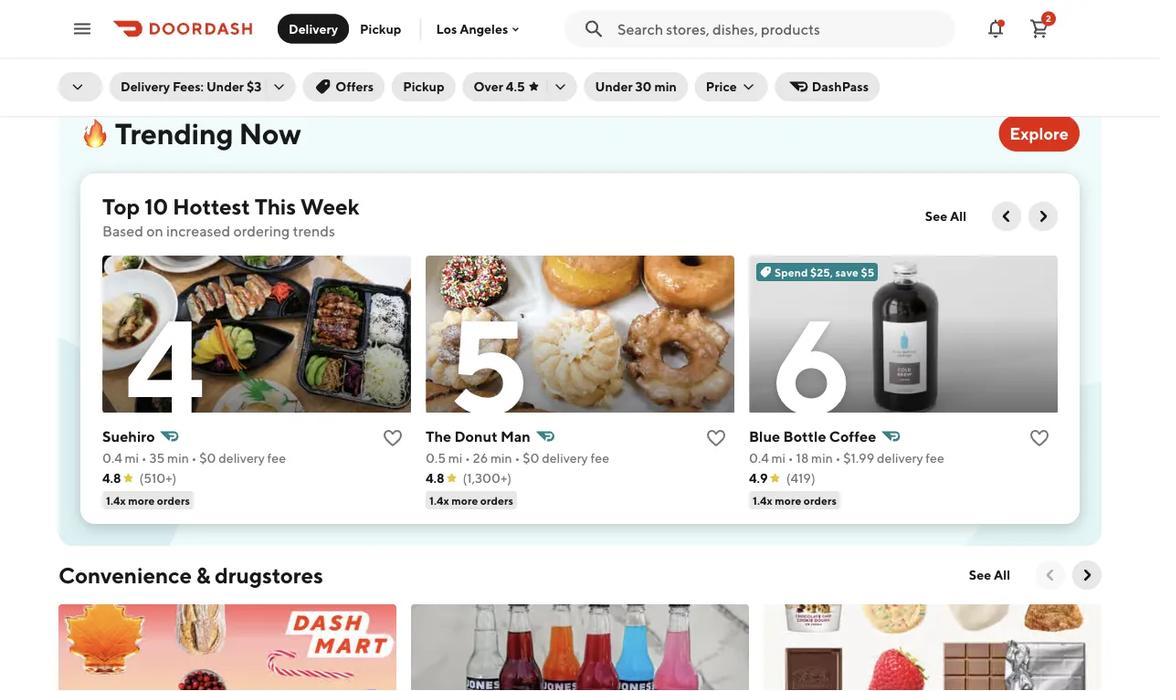 Task type: vqa. For each thing, say whether or not it's contained in the screenshot.
top Previous button of carousel image
yes



Task type: describe. For each thing, give the bounding box(es) containing it.
4.8 down open menu icon
[[58, 43, 77, 58]]

delivery inside sunright tea studio 0.5 mi • 24 min • $​0 delivery fee
[[175, 23, 221, 38]]

0.5 mi • 26 min • $​0 delivery fee
[[426, 451, 609, 466]]

4.5
[[506, 79, 525, 94]]

1 vertical spatial pickup button
[[392, 72, 456, 101]]

save
[[836, 266, 859, 279]]

1.7 mi • 29 min • $0.99 delivery fee
[[764, 23, 961, 38]]

top 10 hottest this week based on increased ordering trends
[[102, 193, 360, 240]]

• right 35
[[192, 451, 197, 466]]

mi for the donut man
[[448, 451, 463, 466]]

min right 35
[[167, 451, 189, 466]]

4.9
[[749, 471, 768, 486]]

$​0 inside rice & nori 0.3 mi • 31 min • $​0 delivery fee
[[505, 23, 521, 38]]

🔥 trending now
[[80, 116, 301, 150]]

35
[[149, 451, 165, 466]]

price
[[706, 79, 737, 94]]

honey
[[764, 0, 809, 18]]

next button of carousel image
[[1078, 567, 1097, 585]]

the
[[426, 428, 452, 445]]

see for previous button of carousel icon
[[925, 209, 948, 224]]

3 1.4x from the left
[[753, 494, 773, 507]]

delivery for suehiro
[[219, 451, 265, 466]]

over 4.5
[[474, 79, 525, 94]]

based
[[102, 223, 144, 240]]

suehiro
[[102, 428, 155, 445]]

mi inside rice & nori 0.3 mi • 31 min • $​0 delivery fee
[[433, 23, 447, 38]]

• left 24
[[98, 23, 103, 38]]

top
[[102, 193, 140, 219]]

under inside 'button'
[[595, 79, 633, 94]]

$3
[[247, 79, 262, 94]]

mi for suehiro
[[125, 451, 139, 466]]

mi for honey donuts
[[781, 23, 795, 38]]

2
[[1046, 13, 1052, 24]]

0 vertical spatial pickup button
[[349, 14, 412, 43]]

min right 26
[[491, 451, 512, 466]]

31
[[458, 23, 470, 38]]

0.4 for suehiro
[[102, 451, 122, 466]]

see all link for previous button of carousel icon
[[915, 202, 978, 231]]

Store search: begin typing to search for stores available on DoorDash text field
[[618, 19, 945, 39]]

angeles
[[460, 21, 508, 36]]

min inside 'button'
[[655, 79, 677, 94]]

5
[[448, 288, 527, 443]]

fee for suehiro
[[267, 451, 286, 466]]

fee for blue bottle coffee
[[926, 451, 945, 466]]

nori
[[457, 0, 487, 18]]

orders for 4
[[157, 494, 190, 507]]

(4,000+)
[[801, 43, 855, 58]]

more for 5
[[452, 494, 478, 507]]

• left $0.99
[[847, 23, 853, 38]]

(2,700+)
[[96, 43, 146, 58]]

all for see all link related to previous button of carousel image
[[994, 568, 1011, 583]]

spend
[[775, 266, 808, 279]]

3 orders from the left
[[804, 494, 837, 507]]

🔥
[[80, 116, 109, 150]]

sunright
[[58, 0, 118, 18]]

dashpass button
[[776, 72, 880, 101]]

$0.99
[[855, 23, 891, 38]]

24
[[106, 23, 121, 38]]

$25,
[[810, 266, 833, 279]]

6
[[772, 288, 850, 443]]

(4,700+)
[[448, 43, 499, 58]]

0.4 mi • 35 min • $​0 delivery fee
[[102, 451, 286, 466]]

man
[[501, 428, 531, 445]]

1 vertical spatial pickup
[[403, 79, 445, 94]]

delivery button
[[278, 14, 349, 43]]

delivery fees: under $3
[[121, 79, 262, 94]]

tea
[[121, 0, 145, 18]]

ordering
[[233, 223, 290, 240]]

los angeles button
[[436, 21, 523, 36]]

26
[[473, 451, 488, 466]]

delivery for honey donuts
[[893, 23, 939, 38]]

donuts
[[812, 0, 861, 18]]

honey donuts
[[764, 0, 861, 18]]

• left 31
[[450, 23, 455, 38]]

explore link
[[999, 115, 1080, 152]]

0 horizontal spatial pickup
[[360, 21, 402, 36]]

coffee
[[830, 428, 877, 445]]

spend $25, save $5
[[775, 266, 875, 279]]

4.8 down 0.3
[[411, 43, 430, 58]]

under 30 min button
[[584, 72, 688, 101]]

3 1.4x more orders from the left
[[753, 494, 837, 507]]

• left 26
[[465, 451, 471, 466]]

1.7
[[764, 23, 778, 38]]

see for previous button of carousel image
[[969, 568, 992, 583]]

fees:
[[173, 79, 204, 94]]

& for nori
[[445, 0, 454, 18]]

previous button of carousel image
[[1042, 567, 1060, 585]]

min right 18
[[812, 451, 833, 466]]

fee inside rice & nori 0.3 mi • 31 min • $​0 delivery fee
[[573, 23, 591, 38]]

4.8 for suehiro
[[102, 471, 121, 486]]

explore
[[1010, 123, 1069, 143]]



Task type: locate. For each thing, give the bounding box(es) containing it.
1 0.4 from the left
[[102, 451, 122, 466]]

trends
[[293, 223, 335, 240]]

• left 35
[[141, 451, 147, 466]]

click to add this store to your saved list image for honey donuts
[[1073, 0, 1095, 22]]

donut
[[455, 428, 498, 445]]

min inside rice & nori 0.3 mi • 31 min • $​0 delivery fee
[[473, 23, 494, 38]]

offers button
[[303, 72, 385, 101]]

& up los
[[445, 0, 454, 18]]

0 horizontal spatial delivery
[[121, 79, 170, 94]]

&
[[445, 0, 454, 18], [196, 562, 210, 588]]

2 button
[[1022, 11, 1058, 47]]

on
[[146, 223, 163, 240]]

pickup down 0.3
[[403, 79, 445, 94]]

0 horizontal spatial 0.5
[[58, 23, 79, 38]]

1 horizontal spatial 0.5
[[426, 451, 446, 466]]

1 vertical spatial see all
[[969, 568, 1011, 583]]

see all left previous button of carousel image
[[969, 568, 1011, 583]]

1.4x down suehiro
[[106, 494, 126, 507]]

mi right 1.7
[[781, 23, 795, 38]]

1.4x down the
[[429, 494, 449, 507]]

see all for see all link associated with previous button of carousel icon
[[925, 209, 967, 224]]

3 more from the left
[[775, 494, 802, 507]]

1 orders from the left
[[157, 494, 190, 507]]

4.8 down 1.7
[[764, 43, 783, 58]]

drugstores
[[215, 562, 323, 588]]

18
[[796, 451, 809, 466]]

see all link for previous button of carousel image
[[958, 561, 1022, 590]]

0.4 down suehiro
[[102, 451, 122, 466]]

min inside sunright tea studio 0.5 mi • 24 min • $​0 delivery fee
[[123, 23, 145, 38]]

• down man
[[515, 451, 520, 466]]

$​0 inside sunright tea studio 0.5 mi • 24 min • $​0 delivery fee
[[156, 23, 172, 38]]

$5
[[861, 266, 875, 279]]

delivery for delivery fees: under $3
[[121, 79, 170, 94]]

4
[[125, 288, 202, 443]]

min right 31
[[473, 23, 494, 38]]

orders down (1,300+)
[[481, 494, 514, 507]]

0 vertical spatial see all
[[925, 209, 967, 224]]

1 more from the left
[[128, 494, 155, 507]]

4.8 down the
[[426, 471, 445, 486]]

1.4x for 5
[[429, 494, 449, 507]]

see all left previous button of carousel icon
[[925, 209, 967, 224]]

los angeles
[[436, 21, 508, 36]]

mi left 26
[[448, 451, 463, 466]]

under
[[206, 79, 244, 94], [595, 79, 633, 94]]

1 horizontal spatial &
[[445, 0, 454, 18]]

click to add this store to your saved list image for blue bottle coffee
[[1029, 428, 1051, 450]]

1 vertical spatial 0.5
[[426, 451, 446, 466]]

4.8
[[58, 43, 77, 58], [411, 43, 430, 58], [764, 43, 783, 58], [102, 471, 121, 486], [426, 471, 445, 486]]

rice & nori 0.3 mi • 31 min • $​0 delivery fee
[[411, 0, 591, 38]]

min right 30
[[655, 79, 677, 94]]

1 1.4x from the left
[[106, 494, 126, 507]]

& left "drugstores"
[[196, 562, 210, 588]]

delivery up over 4.5 button
[[524, 23, 570, 38]]

under left 30
[[595, 79, 633, 94]]

see all link left previous button of carousel icon
[[915, 202, 978, 231]]

0.4 for blue bottle coffee
[[749, 451, 769, 466]]

mi
[[81, 23, 95, 38], [433, 23, 447, 38], [781, 23, 795, 38], [125, 451, 139, 466], [448, 451, 463, 466], [772, 451, 786, 466]]

delivery for delivery
[[289, 21, 338, 36]]

pickup
[[360, 21, 402, 36], [403, 79, 445, 94]]

under 30 min
[[595, 79, 677, 94]]

30
[[636, 79, 652, 94]]

0.5 down the
[[426, 451, 446, 466]]

29
[[806, 23, 821, 38]]

delivery up offers button
[[289, 21, 338, 36]]

2 orders from the left
[[481, 494, 514, 507]]

4.8 for the donut man
[[426, 471, 445, 486]]

1 under from the left
[[206, 79, 244, 94]]

this
[[255, 193, 296, 219]]

min
[[123, 23, 145, 38], [473, 23, 494, 38], [823, 23, 845, 38], [655, 79, 677, 94], [167, 451, 189, 466], [491, 451, 512, 466], [812, 451, 833, 466]]

bottle
[[784, 428, 827, 445]]

0 horizontal spatial orders
[[157, 494, 190, 507]]

0 horizontal spatial see all
[[925, 209, 967, 224]]

click to add this store to your saved list image for 0.5 mi • 26 min • $​0 delivery fee
[[705, 428, 727, 450]]

los
[[436, 21, 457, 36]]

min right 24
[[123, 23, 145, 38]]

(510+)
[[139, 471, 177, 486]]

1 horizontal spatial all
[[994, 568, 1011, 583]]

sunright tea studio 0.5 mi • 24 min • $​0 delivery fee
[[58, 0, 242, 38]]

more down (510+)
[[128, 494, 155, 507]]

notification bell image
[[985, 18, 1007, 40]]

click to add this store to your saved list image left the blue
[[705, 428, 727, 450]]

pickup button down 0.3
[[392, 72, 456, 101]]

delivery for the donut man
[[542, 451, 588, 466]]

orders
[[157, 494, 190, 507], [481, 494, 514, 507], [804, 494, 837, 507]]

fee
[[223, 23, 242, 38], [573, 23, 591, 38], [942, 23, 961, 38], [267, 451, 286, 466], [591, 451, 609, 466], [926, 451, 945, 466]]

1 horizontal spatial click to add this store to your saved list image
[[705, 428, 727, 450]]

0.4 up 4.9
[[749, 451, 769, 466]]

4.8 down suehiro
[[102, 471, 121, 486]]

blue
[[749, 428, 781, 445]]

1 vertical spatial all
[[994, 568, 1011, 583]]

0 horizontal spatial &
[[196, 562, 210, 588]]

• down studio
[[148, 23, 153, 38]]

week
[[300, 193, 360, 219]]

trending
[[115, 116, 233, 150]]

see all for see all link related to previous button of carousel image
[[969, 568, 1011, 583]]

all for see all link associated with previous button of carousel icon
[[950, 209, 967, 224]]

2 0.4 from the left
[[749, 451, 769, 466]]

delivery left fees: at top left
[[121, 79, 170, 94]]

0 horizontal spatial under
[[206, 79, 244, 94]]

convenience
[[58, 562, 192, 588]]

pickup left 0.3
[[360, 21, 402, 36]]

click to add this store to your saved list image
[[720, 0, 742, 22], [1073, 0, 1095, 22], [382, 428, 404, 450], [1029, 428, 1051, 450]]

more for 4
[[128, 494, 155, 507]]

delivery inside rice & nori 0.3 mi • 31 min • $​0 delivery fee
[[524, 23, 570, 38]]

1.4x more orders down (419)
[[753, 494, 837, 507]]

0 horizontal spatial see
[[925, 209, 948, 224]]

the donut man
[[426, 428, 531, 445]]

2 more from the left
[[452, 494, 478, 507]]

1 horizontal spatial 1.4x
[[429, 494, 449, 507]]

see all link left previous button of carousel image
[[958, 561, 1022, 590]]

hottest
[[173, 193, 250, 219]]

0.3
[[411, 23, 431, 38]]

more
[[128, 494, 155, 507], [452, 494, 478, 507], [775, 494, 802, 507]]

• up (4,700+)
[[497, 23, 502, 38]]

(419)
[[786, 471, 816, 486]]

pickup button
[[349, 14, 412, 43], [392, 72, 456, 101]]

2 1.4x from the left
[[429, 494, 449, 507]]

click to add this store to your saved list image
[[367, 0, 389, 22], [705, 428, 727, 450]]

1 vertical spatial see all link
[[958, 561, 1022, 590]]

1.4x more orders down (1,300+)
[[429, 494, 514, 507]]

& inside rice & nori 0.3 mi • 31 min • $​0 delivery fee
[[445, 0, 454, 18]]

0 vertical spatial 0.5
[[58, 23, 79, 38]]

1.4x for 4
[[106, 494, 126, 507]]

delivery
[[289, 21, 338, 36], [121, 79, 170, 94]]

convenience & drugstores
[[58, 562, 323, 588]]

click to add this store to your saved list image for 0.5 mi • 24 min • $​0 delivery fee
[[367, 0, 389, 22]]

2 under from the left
[[595, 79, 633, 94]]

min right 29 at the right top
[[823, 23, 845, 38]]

10
[[144, 193, 168, 219]]

delivery right $1.99
[[877, 451, 923, 466]]

click to add this store to your saved list image for suehiro
[[382, 428, 404, 450]]

dashpass
[[812, 79, 869, 94]]

offers
[[336, 79, 374, 94]]

studio
[[148, 0, 193, 18]]

next button of carousel image
[[1034, 207, 1053, 226]]

under left $3
[[206, 79, 244, 94]]

delivery inside button
[[289, 21, 338, 36]]

2 horizontal spatial orders
[[804, 494, 837, 507]]

1 horizontal spatial under
[[595, 79, 633, 94]]

orders down (419)
[[804, 494, 837, 507]]

0.5 inside sunright tea studio 0.5 mi • 24 min • $​0 delivery fee
[[58, 23, 79, 38]]

pickup button up offers
[[349, 14, 412, 43]]

• left 29 at the right top
[[798, 23, 803, 38]]

1 horizontal spatial delivery
[[289, 21, 338, 36]]

• left 18
[[788, 451, 794, 466]]

mi left 18
[[772, 451, 786, 466]]

1 horizontal spatial 1.4x more orders
[[429, 494, 514, 507]]

all
[[950, 209, 967, 224], [994, 568, 1011, 583]]

price button
[[695, 72, 768, 101]]

1.4x down 4.9
[[753, 494, 773, 507]]

1.4x more orders
[[106, 494, 190, 507], [429, 494, 514, 507], [753, 494, 837, 507]]

🔥 trending now link
[[80, 115, 984, 152]]

fee inside sunright tea studio 0.5 mi • 24 min • $​0 delivery fee
[[223, 23, 242, 38]]

0 horizontal spatial 1.4x
[[106, 494, 126, 507]]

• left $1.99
[[836, 451, 841, 466]]

1 horizontal spatial orders
[[481, 494, 514, 507]]

over
[[474, 79, 503, 94]]

0 horizontal spatial click to add this store to your saved list image
[[367, 0, 389, 22]]

4.8 for honey donuts
[[764, 43, 783, 58]]

0 vertical spatial &
[[445, 0, 454, 18]]

1.4x
[[106, 494, 126, 507], [429, 494, 449, 507], [753, 494, 773, 507]]

0.4
[[102, 451, 122, 466], [749, 451, 769, 466]]

mi inside sunright tea studio 0.5 mi • 24 min • $​0 delivery fee
[[81, 23, 95, 38]]

1 vertical spatial delivery
[[121, 79, 170, 94]]

fee for honey donuts
[[942, 23, 961, 38]]

delivery
[[175, 23, 221, 38], [524, 23, 570, 38], [893, 23, 939, 38], [219, 451, 265, 466], [542, 451, 588, 466], [877, 451, 923, 466]]

orders for 5
[[481, 494, 514, 507]]

0 vertical spatial click to add this store to your saved list image
[[367, 0, 389, 22]]

0 horizontal spatial 1.4x more orders
[[106, 494, 190, 507]]

0 horizontal spatial more
[[128, 494, 155, 507]]

2 1.4x more orders from the left
[[429, 494, 514, 507]]

0.5 down sunright
[[58, 23, 79, 38]]

mi right 0.3
[[433, 23, 447, 38]]

0 vertical spatial pickup
[[360, 21, 402, 36]]

1 1.4x more orders from the left
[[106, 494, 190, 507]]

1 vertical spatial click to add this store to your saved list image
[[705, 428, 727, 450]]

& for drugstores
[[196, 562, 210, 588]]

0 vertical spatial see all link
[[915, 202, 978, 231]]

blue bottle coffee
[[749, 428, 877, 445]]

delivery right 35
[[219, 451, 265, 466]]

0.5
[[58, 23, 79, 38], [426, 451, 446, 466]]

0 vertical spatial see
[[925, 209, 948, 224]]

delivery right 26
[[542, 451, 588, 466]]

0.4 mi • 18 min • $1.99 delivery fee
[[749, 451, 945, 466]]

1 vertical spatial see
[[969, 568, 992, 583]]

(1,300+)
[[463, 471, 512, 486]]

0 vertical spatial delivery
[[289, 21, 338, 36]]

delivery down studio
[[175, 23, 221, 38]]

$1.99
[[844, 451, 875, 466]]

more down (419)
[[775, 494, 802, 507]]

mi down sunright
[[81, 23, 95, 38]]

1 horizontal spatial more
[[452, 494, 478, 507]]

1 horizontal spatial 0.4
[[749, 451, 769, 466]]

orders down (510+)
[[157, 494, 190, 507]]

all left previous button of carousel icon
[[950, 209, 967, 224]]

1 items, open order cart image
[[1029, 18, 1051, 40]]

1 vertical spatial &
[[196, 562, 210, 588]]

see left previous button of carousel image
[[969, 568, 992, 583]]

fee for the donut man
[[591, 451, 609, 466]]

1.4x more orders for 4
[[106, 494, 190, 507]]

0 horizontal spatial all
[[950, 209, 967, 224]]

increased
[[166, 223, 230, 240]]

2 horizontal spatial 1.4x more orders
[[753, 494, 837, 507]]

1.4x more orders down (510+)
[[106, 494, 190, 507]]

delivery for blue bottle coffee
[[877, 451, 923, 466]]

open menu image
[[71, 18, 93, 40]]

mi down suehiro
[[125, 451, 139, 466]]

0 vertical spatial all
[[950, 209, 967, 224]]

click to add this store to your saved list image left rice
[[367, 0, 389, 22]]

1 horizontal spatial see all
[[969, 568, 1011, 583]]

see all link
[[915, 202, 978, 231], [958, 561, 1022, 590]]

mi for blue bottle coffee
[[772, 451, 786, 466]]

1 horizontal spatial see
[[969, 568, 992, 583]]

convenience & drugstores link
[[58, 561, 323, 590]]

see all
[[925, 209, 967, 224], [969, 568, 1011, 583]]

over 4.5 button
[[463, 72, 577, 101]]

0 horizontal spatial 0.4
[[102, 451, 122, 466]]

all left previous button of carousel image
[[994, 568, 1011, 583]]

2 horizontal spatial 1.4x
[[753, 494, 773, 507]]

see
[[925, 209, 948, 224], [969, 568, 992, 583]]

now
[[239, 116, 301, 150]]

previous button of carousel image
[[998, 207, 1016, 226]]

•
[[98, 23, 103, 38], [148, 23, 153, 38], [450, 23, 455, 38], [497, 23, 502, 38], [798, 23, 803, 38], [847, 23, 853, 38], [141, 451, 147, 466], [192, 451, 197, 466], [465, 451, 471, 466], [515, 451, 520, 466], [788, 451, 794, 466], [836, 451, 841, 466]]

see left previous button of carousel icon
[[925, 209, 948, 224]]

rice
[[411, 0, 442, 18]]

2 horizontal spatial more
[[775, 494, 802, 507]]

delivery right $0.99
[[893, 23, 939, 38]]

more down (1,300+)
[[452, 494, 478, 507]]

1 horizontal spatial pickup
[[403, 79, 445, 94]]

1.4x more orders for 5
[[429, 494, 514, 507]]



